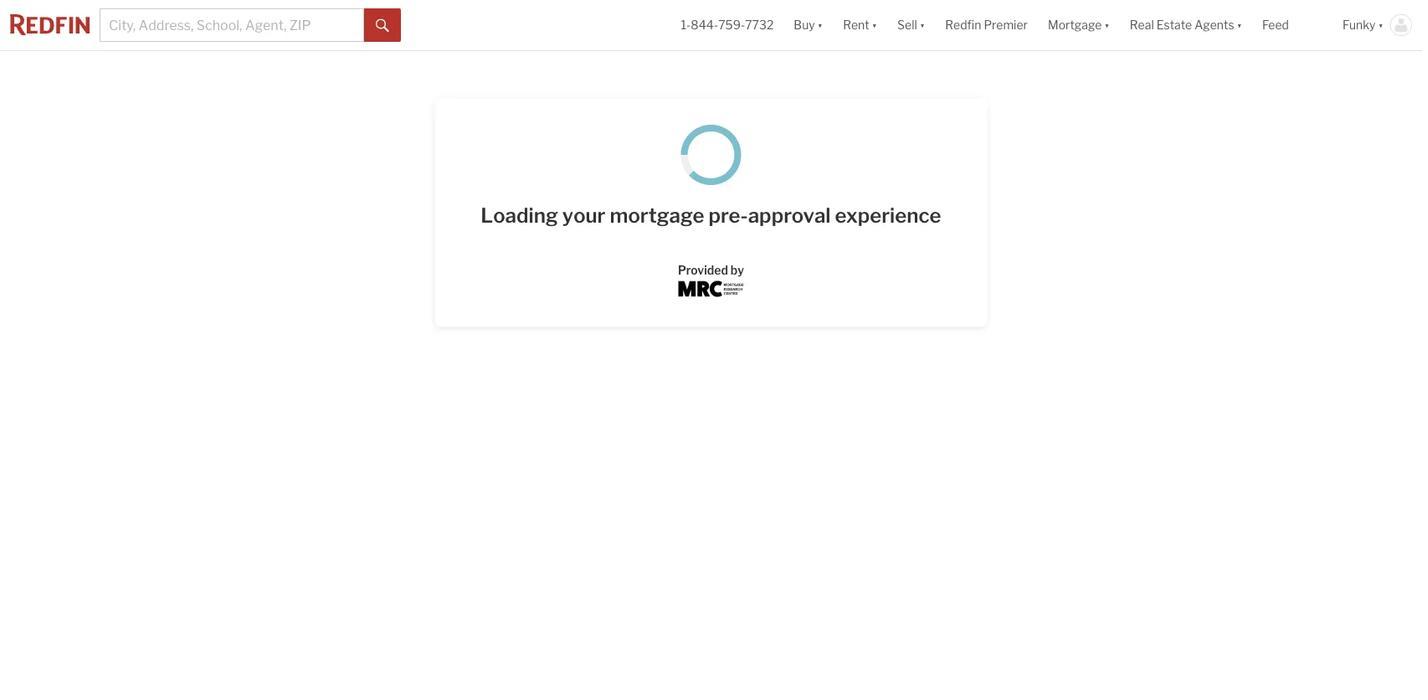 Task type: describe. For each thing, give the bounding box(es) containing it.
1-
[[681, 18, 691, 32]]

▾ for rent ▾
[[872, 18, 877, 32]]

1-844-759-7732
[[681, 18, 774, 32]]

by
[[731, 263, 744, 277]]

rent
[[843, 18, 870, 32]]

real estate agents ▾ button
[[1120, 0, 1252, 50]]

pre-
[[709, 203, 748, 228]]

estate
[[1157, 18, 1192, 32]]

real
[[1130, 18, 1154, 32]]

mortgage
[[1048, 18, 1102, 32]]

▾ for funky ▾
[[1378, 18, 1384, 32]]

funky
[[1343, 18, 1376, 32]]

rent ▾
[[843, 18, 877, 32]]

experience
[[835, 203, 941, 228]]

▾ for sell ▾
[[920, 18, 925, 32]]

▾ inside "dropdown button"
[[1237, 18, 1242, 32]]

loading your mortgage pre-approval experience
[[481, 203, 941, 228]]

redfin premier button
[[935, 0, 1038, 50]]

your
[[562, 203, 606, 228]]

rent ▾ button
[[833, 0, 887, 50]]

844-
[[691, 18, 718, 32]]

sell ▾
[[898, 18, 925, 32]]

premier
[[984, 18, 1028, 32]]

buy
[[794, 18, 815, 32]]

redfin
[[945, 18, 982, 32]]

City, Address, School, Agent, ZIP search field
[[100, 8, 364, 42]]

sell ▾ button
[[898, 0, 925, 50]]

buy ▾ button
[[794, 0, 823, 50]]



Task type: vqa. For each thing, say whether or not it's contained in the screenshot.
Loading
yes



Task type: locate. For each thing, give the bounding box(es) containing it.
buy ▾
[[794, 18, 823, 32]]

▾ for mortgage ▾
[[1105, 18, 1110, 32]]

provided by
[[678, 263, 744, 277]]

▾ right funky
[[1378, 18, 1384, 32]]

funky ▾
[[1343, 18, 1384, 32]]

▾ right agents
[[1237, 18, 1242, 32]]

4 ▾ from the left
[[1105, 18, 1110, 32]]

real estate agents ▾ link
[[1130, 0, 1242, 50]]

▾
[[818, 18, 823, 32], [872, 18, 877, 32], [920, 18, 925, 32], [1105, 18, 1110, 32], [1237, 18, 1242, 32], [1378, 18, 1384, 32]]

real estate agents ▾
[[1130, 18, 1242, 32]]

loading
[[481, 203, 558, 228]]

redfin premier
[[945, 18, 1028, 32]]

submit search image
[[376, 19, 389, 32]]

feed
[[1262, 18, 1289, 32]]

▾ right buy
[[818, 18, 823, 32]]

agents
[[1195, 18, 1234, 32]]

approval
[[748, 203, 831, 228]]

buy ▾ button
[[784, 0, 833, 50]]

mortgage ▾
[[1048, 18, 1110, 32]]

mortgage ▾ button
[[1048, 0, 1110, 50]]

sell
[[898, 18, 917, 32]]

mortgage ▾ button
[[1038, 0, 1120, 50]]

▾ right sell
[[920, 18, 925, 32]]

3 ▾ from the left
[[920, 18, 925, 32]]

▾ for buy ▾
[[818, 18, 823, 32]]

7732
[[745, 18, 774, 32]]

5 ▾ from the left
[[1237, 18, 1242, 32]]

1-844-759-7732 link
[[681, 18, 774, 32]]

mortgage
[[610, 203, 705, 228]]

provided
[[678, 263, 728, 277]]

6 ▾ from the left
[[1378, 18, 1384, 32]]

2 ▾ from the left
[[872, 18, 877, 32]]

feed button
[[1252, 0, 1333, 50]]

sell ▾ button
[[887, 0, 935, 50]]

mortgage research center image
[[679, 281, 744, 297]]

▾ right mortgage
[[1105, 18, 1110, 32]]

▾ right rent at the top right of page
[[872, 18, 877, 32]]

1 ▾ from the left
[[818, 18, 823, 32]]

rent ▾ button
[[843, 0, 877, 50]]

759-
[[718, 18, 745, 32]]



